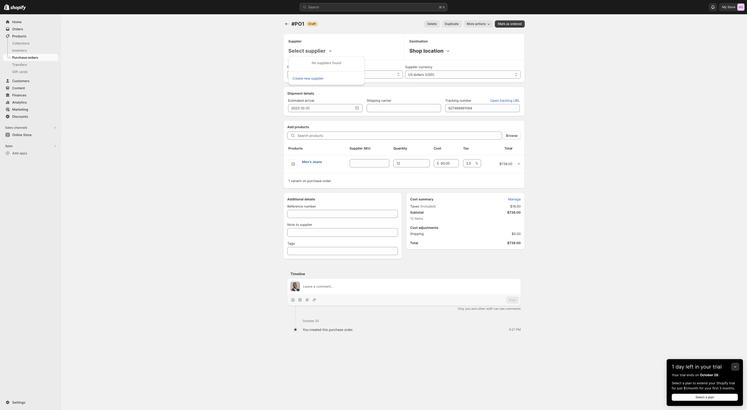 Task type: describe. For each thing, give the bounding box(es) containing it.
Note to supplier text field
[[288, 228, 398, 237]]

% text field
[[464, 159, 475, 168]]

Tags text field
[[288, 247, 398, 255]]

terms
[[302, 65, 311, 69]]

currency
[[419, 65, 433, 69]]

this
[[323, 328, 328, 332]]

orders
[[12, 27, 23, 31]]

home
[[12, 20, 22, 24]]

transfers
[[12, 63, 27, 67]]

only you and other staff can see comments
[[458, 307, 521, 311]]

payment for payment on receipt
[[291, 73, 304, 77]]

$0.00
[[512, 232, 521, 236]]

products inside products link
[[12, 34, 26, 38]]

supplier for supplier
[[289, 39, 302, 43]]

products link
[[3, 33, 58, 40]]

0 horizontal spatial shopify image
[[4, 4, 9, 10]]

you created this purchase order.
[[303, 328, 354, 332]]

⌘ k
[[439, 5, 446, 9]]

collections link
[[3, 40, 58, 47]]

other
[[478, 307, 486, 311]]

men's jeans
[[302, 160, 322, 164]]

suppliers
[[318, 61, 332, 65]]

Tracking number text field
[[446, 104, 520, 112]]

(optional)
[[312, 65, 327, 69]]

0 vertical spatial october
[[303, 319, 315, 323]]

taxes (included)
[[411, 204, 436, 209]]

ends
[[687, 373, 695, 377]]

note to supplier
[[288, 223, 313, 227]]

online store link
[[3, 131, 58, 138]]

additional
[[288, 197, 304, 201]]

select a plan
[[696, 396, 715, 399]]

in
[[696, 364, 700, 370]]

tracking
[[500, 99, 513, 103]]

orders
[[28, 55, 38, 60]]

(usd)
[[425, 73, 435, 77]]

my store image
[[738, 4, 745, 11]]

search
[[309, 5, 319, 9]]

gift cards link
[[3, 68, 58, 75]]

mark as ordered
[[499, 22, 522, 26]]

items
[[415, 217, 424, 221]]

create
[[293, 76, 303, 80]]

Shipping carrier text field
[[367, 104, 442, 112]]

staff
[[487, 307, 493, 311]]

mark as ordered button
[[496, 20, 525, 27]]

1 day left in your trial button
[[668, 359, 744, 370]]

1 vertical spatial your
[[709, 381, 716, 385]]

arrival
[[305, 99, 315, 103]]

extend
[[698, 381, 709, 385]]

28
[[715, 373, 719, 377]]

1 vertical spatial products
[[289, 146, 303, 150]]

estimated arrival
[[288, 99, 315, 103]]

variant
[[291, 179, 302, 183]]

as
[[507, 22, 510, 26]]

%
[[476, 161, 479, 165]]

supplier inside dropdown button
[[306, 48, 326, 54]]

add for add products
[[288, 125, 294, 129]]

first
[[713, 386, 719, 391]]

number for tracking number
[[460, 99, 472, 103]]

comments
[[506, 307, 521, 311]]

a for select a plan to extend your shopify trial for just $1/month for your first 3 months.
[[683, 381, 685, 385]]

payment on receipt
[[291, 73, 321, 77]]

gift cards
[[12, 70, 28, 74]]

location
[[424, 48, 444, 54]]

$18.00
[[511, 204, 521, 209]]

order
[[323, 179, 331, 183]]

cards
[[19, 70, 28, 74]]

cost for cost
[[434, 146, 442, 150]]

analytics link
[[3, 99, 58, 106]]

25
[[316, 319, 319, 323]]

cost summary
[[411, 197, 434, 201]]

finances
[[12, 93, 26, 97]]

create new supplier button
[[290, 75, 327, 82]]

online store button
[[0, 131, 61, 138]]

supplier sku
[[350, 146, 371, 150]]

purchase for order
[[308, 179, 322, 183]]

channels
[[14, 126, 27, 130]]

sales channels
[[5, 126, 27, 130]]

marketing link
[[3, 106, 58, 113]]

select supplier
[[289, 48, 326, 54]]

receipt
[[310, 73, 321, 77]]

home link
[[3, 18, 58, 25]]

browse
[[507, 134, 518, 138]]

shipping carrier
[[367, 99, 392, 103]]

open tracking url link
[[488, 97, 523, 104]]

my store
[[723, 5, 736, 9]]

carrier
[[382, 99, 392, 103]]

my
[[723, 5, 728, 9]]

4:27
[[509, 328, 516, 332]]

marketing
[[12, 107, 28, 112]]

shipping for shipping carrier
[[367, 99, 381, 103]]

1 for 1 day left in your trial
[[673, 364, 675, 370]]

select for select a plan to extend your shopify trial for just $1/month for your first 3 months.
[[673, 381, 682, 385]]

inventory
[[12, 48, 27, 52]]

quantity
[[394, 146, 408, 150]]

summary
[[419, 197, 434, 201]]

tracking number
[[446, 99, 472, 103]]

1 vertical spatial total
[[411, 241, 419, 245]]

your inside 1 day left in your trial dropdown button
[[702, 364, 712, 370]]

details for shipment details
[[304, 91, 315, 95]]

store for my store
[[728, 5, 736, 9]]

open
[[491, 99, 499, 103]]

post button
[[507, 297, 519, 304]]

3
[[720, 386, 722, 391]]

Leave a comment... text field
[[304, 284, 518, 289]]

number for reference number
[[304, 204, 316, 209]]

1 for 1 variant on purchase order
[[289, 179, 290, 183]]



Task type: vqa. For each thing, say whether or not it's contained in the screenshot.
left
yes



Task type: locate. For each thing, give the bounding box(es) containing it.
select inside select a plan to extend your shopify trial for just $1/month for your first 3 months.
[[673, 381, 682, 385]]

your
[[673, 373, 680, 377]]

you
[[466, 307, 471, 311]]

0 vertical spatial products
[[12, 34, 26, 38]]

1 horizontal spatial 1
[[673, 364, 675, 370]]

see
[[500, 307, 505, 311]]

trial right your
[[681, 373, 686, 377]]

day
[[676, 364, 685, 370]]

0 vertical spatial total
[[505, 146, 513, 150]]

12
[[411, 217, 414, 221]]

1 vertical spatial $738.00
[[508, 211, 521, 215]]

1 vertical spatial a
[[706, 396, 708, 399]]

select a plan link
[[673, 394, 739, 401]]

2 horizontal spatial trial
[[730, 381, 736, 385]]

0 horizontal spatial products
[[12, 34, 26, 38]]

1
[[289, 179, 290, 183], [673, 364, 675, 370]]

1 horizontal spatial number
[[460, 99, 472, 103]]

apps
[[20, 151, 27, 155]]

store for online store
[[23, 133, 32, 137]]

browse button
[[504, 132, 521, 140]]

select down select a plan to extend your shopify trial for just $1/month for your first 3 months. at the right
[[696, 396, 706, 399]]

content link
[[3, 85, 58, 92]]

create new supplier
[[293, 76, 324, 80]]

to up $1/month at bottom
[[694, 381, 697, 385]]

0 vertical spatial details
[[304, 91, 315, 95]]

for down extend
[[700, 386, 704, 391]]

a for select a plan
[[706, 396, 708, 399]]

cost for cost summary
[[411, 197, 418, 201]]

2 vertical spatial on
[[696, 373, 700, 377]]

trial up months.
[[730, 381, 736, 385]]

0 vertical spatial 1
[[289, 179, 290, 183]]

details
[[304, 91, 315, 95], [305, 197, 316, 201]]

1 horizontal spatial for
[[700, 386, 704, 391]]

your up first
[[709, 381, 716, 385]]

0 horizontal spatial total
[[411, 241, 419, 245]]

0 vertical spatial number
[[460, 99, 472, 103]]

additional details
[[288, 197, 316, 201]]

october up extend
[[701, 373, 714, 377]]

avatar with initials b n image
[[291, 282, 300, 292], [291, 282, 300, 292]]

0 horizontal spatial shipping
[[367, 99, 381, 103]]

1 vertical spatial supplier
[[406, 65, 418, 69]]

on inside 1 day left in your trial element
[[696, 373, 700, 377]]

your trial ends on october 28 .
[[673, 373, 720, 377]]

1 inside dropdown button
[[673, 364, 675, 370]]

order.
[[345, 328, 354, 332]]

customers
[[12, 79, 30, 83]]

0 horizontal spatial trial
[[681, 373, 686, 377]]

0 vertical spatial supplier
[[306, 48, 326, 54]]

plan for select a plan to extend your shopify trial for just $1/month for your first 3 months.
[[686, 381, 693, 385]]

shop location button
[[409, 47, 452, 55]]

purchase left order
[[308, 179, 322, 183]]

finances link
[[3, 92, 58, 99]]

taxes
[[411, 204, 420, 209]]

months.
[[723, 386, 736, 391]]

0 horizontal spatial add
[[12, 151, 19, 155]]

$1/month
[[684, 386, 699, 391]]

found
[[333, 61, 342, 65]]

can
[[494, 307, 499, 311]]

0 vertical spatial supplier
[[289, 39, 302, 43]]

products
[[12, 34, 26, 38], [289, 146, 303, 150]]

plan up $1/month at bottom
[[686, 381, 693, 385]]

0 horizontal spatial number
[[304, 204, 316, 209]]

0 vertical spatial select
[[289, 48, 304, 54]]

a
[[683, 381, 685, 385], [706, 396, 708, 399]]

2 vertical spatial supplier
[[300, 223, 313, 227]]

1 horizontal spatial trial
[[714, 364, 723, 370]]

for left just
[[673, 386, 677, 391]]

total down browse
[[505, 146, 513, 150]]

number down additional details
[[304, 204, 316, 209]]

1 horizontal spatial october
[[701, 373, 714, 377]]

1 for from the left
[[673, 386, 677, 391]]

a up just
[[683, 381, 685, 385]]

1 vertical spatial supplier
[[312, 76, 324, 80]]

tracking
[[446, 99, 459, 103]]

supplier for create new supplier
[[312, 76, 324, 80]]

trial up 28
[[714, 364, 723, 370]]

us
[[409, 73, 413, 77]]

select inside dropdown button
[[289, 48, 304, 54]]

1 day left in your trial
[[673, 364, 723, 370]]

number right tracking
[[460, 99, 472, 103]]

2 for from the left
[[700, 386, 704, 391]]

0 vertical spatial trial
[[714, 364, 723, 370]]

note
[[288, 223, 295, 227]]

2 vertical spatial select
[[696, 396, 706, 399]]

purchase right 'this'
[[329, 328, 344, 332]]

manage button
[[506, 196, 524, 203]]

supplier for supplier sku
[[350, 146, 363, 150]]

cost for cost adjustments
[[411, 226, 418, 230]]

add apps button
[[3, 150, 58, 157]]

more actions button
[[464, 20, 493, 27]]

estimated
[[288, 99, 304, 103]]

1 vertical spatial number
[[304, 204, 316, 209]]

customers link
[[3, 77, 58, 85]]

actions
[[476, 22, 486, 26]]

0 vertical spatial a
[[683, 381, 685, 385]]

sku
[[364, 146, 371, 150]]

october left 25
[[303, 319, 315, 323]]

your
[[702, 364, 712, 370], [709, 381, 716, 385], [705, 386, 712, 391]]

1 vertical spatial add
[[12, 151, 19, 155]]

Reference number text field
[[288, 210, 398, 218]]

1 vertical spatial store
[[23, 133, 32, 137]]

2 horizontal spatial select
[[696, 396, 706, 399]]

0 horizontal spatial for
[[673, 386, 677, 391]]

cost up $
[[434, 146, 442, 150]]

october 25
[[303, 319, 319, 323]]

destination
[[410, 39, 428, 43]]

purchase for order.
[[329, 328, 344, 332]]

1 vertical spatial cost
[[411, 197, 418, 201]]

2 vertical spatial cost
[[411, 226, 418, 230]]

transfers link
[[3, 61, 58, 68]]

store down sales channels button
[[23, 133, 32, 137]]

add for add apps
[[12, 151, 19, 155]]

0 vertical spatial plan
[[686, 381, 693, 385]]

trial inside dropdown button
[[714, 364, 723, 370]]

a inside select a plan to extend your shopify trial for just $1/month for your first 3 months.
[[683, 381, 685, 385]]

shop location
[[410, 48, 444, 54]]

manage
[[509, 197, 521, 201]]

gift
[[12, 70, 18, 74]]

0 vertical spatial payment
[[288, 65, 301, 69]]

a down select a plan to extend your shopify trial for just $1/month for your first 3 months. at the right
[[706, 396, 708, 399]]

draft
[[309, 22, 316, 26]]

2 horizontal spatial supplier
[[406, 65, 418, 69]]

select
[[289, 48, 304, 54], [673, 381, 682, 385], [696, 396, 706, 399]]

0 vertical spatial your
[[702, 364, 712, 370]]

supplier up us
[[406, 65, 418, 69]]

sales channels button
[[3, 124, 58, 131]]

to inside select a plan to extend your shopify trial for just $1/month for your first 3 months.
[[694, 381, 697, 385]]

supplier up select supplier
[[289, 39, 302, 43]]

1 horizontal spatial plan
[[709, 396, 715, 399]]

payment for payment terms (optional)
[[288, 65, 301, 69]]

0 horizontal spatial 1
[[289, 179, 290, 183]]

supplier right new
[[312, 76, 324, 80]]

just
[[678, 386, 684, 391]]

0 vertical spatial $738.00
[[500, 162, 513, 166]]

plan for select a plan
[[709, 396, 715, 399]]

$738.00 for subtotal
[[508, 211, 521, 215]]

on right variant
[[303, 179, 307, 183]]

details up reference number
[[305, 197, 316, 201]]

delete
[[428, 22, 437, 26]]

0 vertical spatial add
[[288, 125, 294, 129]]

tax
[[464, 146, 469, 150]]

1 vertical spatial payment
[[291, 73, 304, 77]]

store right my
[[728, 5, 736, 9]]

supplier for note to supplier
[[300, 223, 313, 227]]

1 horizontal spatial products
[[289, 146, 303, 150]]

post
[[510, 298, 516, 302]]

products up collections
[[12, 34, 26, 38]]

.
[[719, 373, 720, 377]]

1 vertical spatial october
[[701, 373, 714, 377]]

0 horizontal spatial a
[[683, 381, 685, 385]]

#po1
[[292, 21, 305, 27]]

0 horizontal spatial to
[[296, 223, 299, 227]]

2 vertical spatial your
[[705, 386, 712, 391]]

1 vertical spatial select
[[673, 381, 682, 385]]

october inside 1 day left in your trial element
[[701, 373, 714, 377]]

1 horizontal spatial store
[[728, 5, 736, 9]]

1 horizontal spatial supplier
[[350, 146, 363, 150]]

1 left variant
[[289, 179, 290, 183]]

total down cost adjustments
[[411, 241, 419, 245]]

0 vertical spatial purchase
[[308, 179, 322, 183]]

$738.00 for total
[[508, 241, 521, 245]]

0 horizontal spatial store
[[23, 133, 32, 137]]

your left first
[[705, 386, 712, 391]]

1 vertical spatial plan
[[709, 396, 715, 399]]

shopify image
[[4, 4, 9, 10], [10, 5, 26, 10]]

your right the in
[[702, 364, 712, 370]]

select up terms
[[289, 48, 304, 54]]

supplier left sku
[[350, 146, 363, 150]]

supplier right note
[[300, 223, 313, 227]]

add inside button
[[12, 151, 19, 155]]

to right note
[[296, 223, 299, 227]]

select for select a plan
[[696, 396, 706, 399]]

0 vertical spatial to
[[296, 223, 299, 227]]

0 horizontal spatial supplier
[[289, 39, 302, 43]]

men's jeans link
[[302, 160, 322, 164]]

2 vertical spatial trial
[[730, 381, 736, 385]]

apps
[[5, 144, 13, 148]]

purchase orders
[[12, 55, 38, 60]]

content
[[12, 86, 25, 90]]

shipping down cost adjustments
[[411, 232, 424, 236]]

supplier inside 'button'
[[312, 76, 324, 80]]

1 horizontal spatial shopify image
[[10, 5, 26, 10]]

details up arrival on the top of the page
[[304, 91, 315, 95]]

0 vertical spatial on
[[305, 73, 309, 77]]

select up just
[[673, 381, 682, 385]]

1 horizontal spatial shipping
[[411, 232, 424, 236]]

cost up "taxes"
[[411, 197, 418, 201]]

plan
[[686, 381, 693, 385], [709, 396, 715, 399]]

new
[[304, 76, 311, 80]]

total
[[505, 146, 513, 150], [411, 241, 419, 245]]

no
[[312, 61, 317, 65]]

select a plan to extend your shopify trial for just $1/month for your first 3 months.
[[673, 381, 736, 391]]

select for select supplier
[[289, 48, 304, 54]]

discounts link
[[3, 113, 58, 120]]

1 vertical spatial purchase
[[329, 328, 344, 332]]

0 vertical spatial store
[[728, 5, 736, 9]]

0 vertical spatial shipping
[[367, 99, 381, 103]]

supplier for supplier currency
[[406, 65, 418, 69]]

0 horizontal spatial plan
[[686, 381, 693, 385]]

$
[[437, 161, 439, 165]]

url
[[514, 99, 520, 103]]

1 horizontal spatial select
[[673, 381, 682, 385]]

1 day left in your trial element
[[668, 373, 744, 406]]

Search products text field
[[298, 132, 502, 140]]

1 horizontal spatial add
[[288, 125, 294, 129]]

october
[[303, 319, 315, 323], [701, 373, 714, 377]]

1 left day at the bottom right
[[673, 364, 675, 370]]

1 vertical spatial shipping
[[411, 232, 424, 236]]

select supplier button
[[288, 47, 334, 55]]

plan down first
[[709, 396, 715, 399]]

us dollars (usd)
[[409, 73, 435, 77]]

(included)
[[421, 204, 436, 209]]

shipping left carrier
[[367, 99, 381, 103]]

store inside button
[[23, 133, 32, 137]]

1 vertical spatial 1
[[673, 364, 675, 370]]

delete button
[[425, 20, 440, 27]]

2 vertical spatial $738.00
[[508, 241, 521, 245]]

None text field
[[350, 159, 390, 168]]

adjustments
[[419, 226, 439, 230]]

None number field
[[394, 159, 422, 168]]

1 vertical spatial trial
[[681, 373, 686, 377]]

on right ends
[[696, 373, 700, 377]]

trial inside select a plan to extend your shopify trial for just $1/month for your first 3 months.
[[730, 381, 736, 385]]

supplier up "no"
[[306, 48, 326, 54]]

0 vertical spatial cost
[[434, 146, 442, 150]]

mark
[[499, 22, 506, 26]]

1 vertical spatial to
[[694, 381, 697, 385]]

Estimated arrival text field
[[288, 104, 354, 112]]

12 items
[[411, 217, 424, 221]]

add left apps
[[12, 151, 19, 155]]

$ text field
[[441, 159, 460, 168]]

products up men's
[[289, 146, 303, 150]]

1 horizontal spatial to
[[694, 381, 697, 385]]

1 vertical spatial details
[[305, 197, 316, 201]]

2 vertical spatial supplier
[[350, 146, 363, 150]]

1 horizontal spatial purchase
[[329, 328, 344, 332]]

0 horizontal spatial october
[[303, 319, 315, 323]]

0 horizontal spatial purchase
[[308, 179, 322, 183]]

plan inside select a plan to extend your shopify trial for just $1/month for your first 3 months.
[[686, 381, 693, 385]]

0 horizontal spatial select
[[289, 48, 304, 54]]

on down payment terms (optional)
[[305, 73, 309, 77]]

purchase
[[12, 55, 27, 60]]

for
[[673, 386, 677, 391], [700, 386, 704, 391]]

cost down 12
[[411, 226, 418, 230]]

pm
[[517, 328, 521, 332]]

add left products
[[288, 125, 294, 129]]

products
[[295, 125, 309, 129]]

1 horizontal spatial total
[[505, 146, 513, 150]]

1 horizontal spatial a
[[706, 396, 708, 399]]

1 vertical spatial on
[[303, 179, 307, 183]]

details for additional details
[[305, 197, 316, 201]]

shipping for shipping
[[411, 232, 424, 236]]



